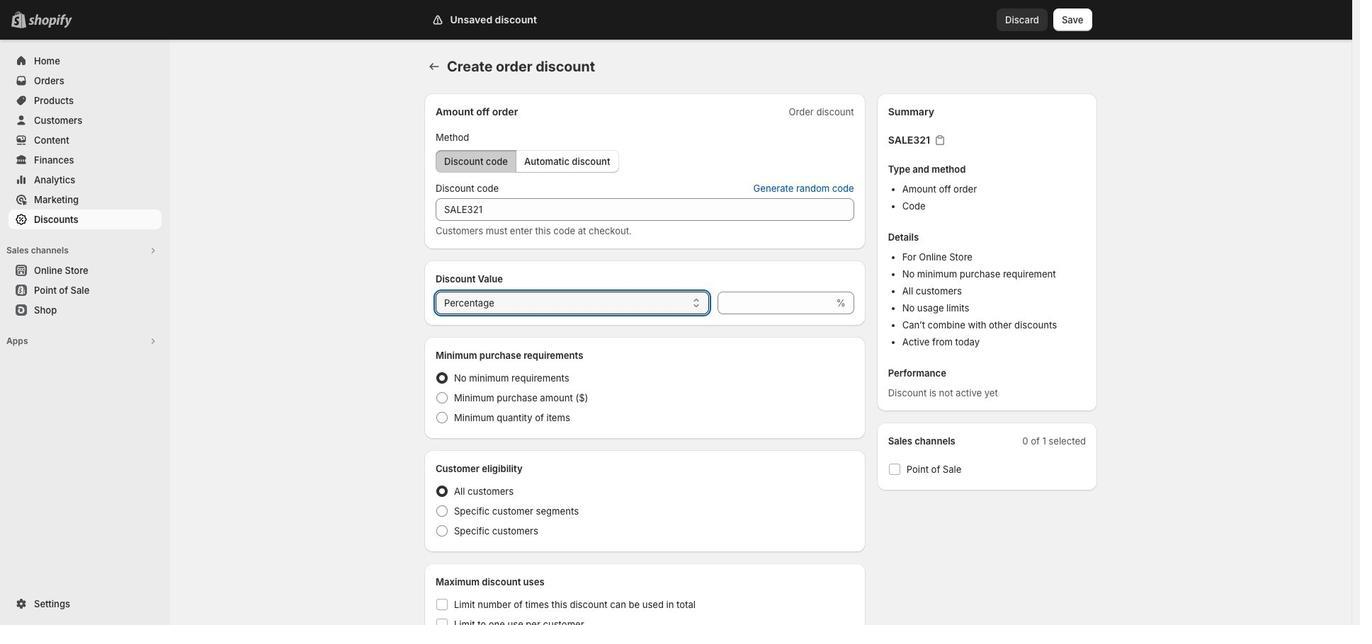 Task type: locate. For each thing, give the bounding box(es) containing it.
None text field
[[436, 198, 854, 221], [718, 292, 834, 315], [436, 198, 854, 221], [718, 292, 834, 315]]

shopify image
[[28, 14, 72, 28]]



